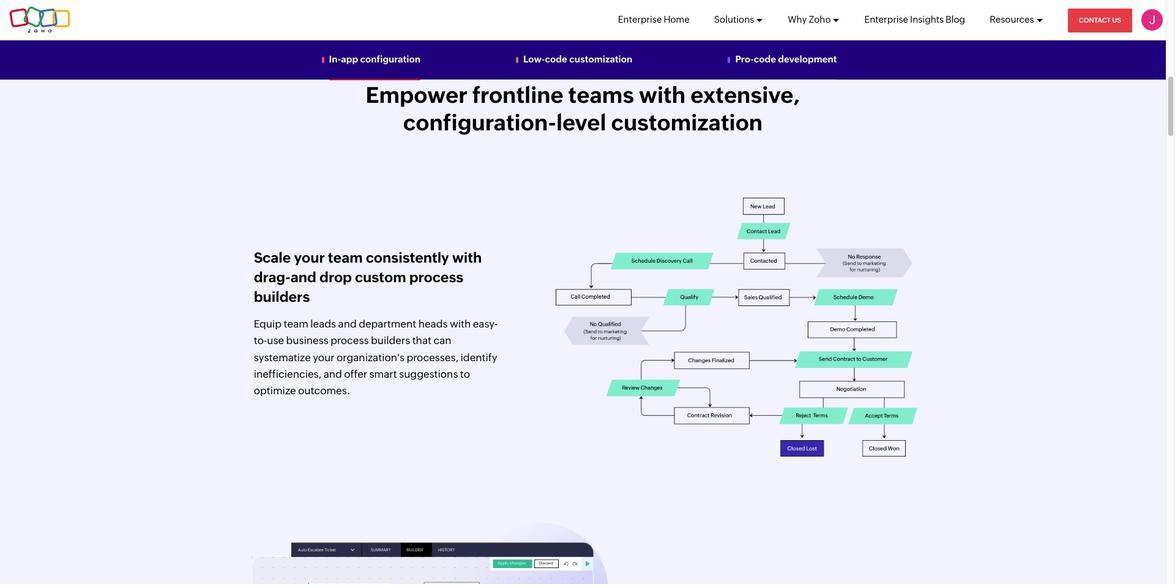 Task type: describe. For each thing, give the bounding box(es) containing it.
drop
[[320, 269, 352, 285]]

process inside equip team leads and department heads with easy- to-use business process builders that can systematize your organization's processes, identify inefficiencies, and offer smart suggestions to optimize outcomes.
[[331, 335, 369, 347]]

department
[[359, 318, 416, 330]]

app
[[341, 54, 358, 64]]

zoho enterprise logo image
[[9, 6, 70, 33]]

custom process builders image
[[556, 198, 918, 457]]

scale your team consistently with drag-and drop custom process builders
[[254, 250, 482, 305]]

suggestions
[[399, 368, 458, 380]]

development
[[778, 54, 837, 64]]

empower
[[366, 83, 468, 108]]

organization's
[[337, 351, 405, 363]]

extensive,
[[691, 83, 801, 108]]

enterprise insights blog
[[865, 14, 966, 24]]

low-
[[524, 54, 545, 64]]

configuration-
[[403, 110, 557, 135]]

low-code customization
[[524, 54, 633, 64]]

processes,
[[407, 351, 459, 363]]

with inside the "empower frontline teams with extensive, configuration-level customization"
[[639, 83, 686, 108]]

blog
[[946, 14, 966, 24]]

to
[[460, 368, 470, 380]]

configuration
[[360, 54, 421, 64]]

0 vertical spatial customization
[[570, 54, 633, 64]]

heads
[[419, 318, 448, 330]]

1 vertical spatial and
[[338, 318, 357, 330]]

in-app configuration link
[[329, 54, 421, 64]]

enterprise home link
[[618, 0, 690, 39]]

enterprise insights blog link
[[865, 0, 966, 39]]

contact
[[1079, 17, 1111, 24]]

pro-code development link
[[736, 54, 837, 64]]

james peterson image
[[1142, 9, 1163, 31]]

team inside scale your team consistently with drag-and drop custom process builders
[[328, 250, 363, 266]]

in-app configuration
[[329, 54, 421, 64]]

insights
[[911, 14, 944, 24]]

custom
[[355, 269, 406, 285]]

that
[[412, 335, 432, 347]]

builders inside equip team leads and department heads with easy- to-use business process builders that can systematize your organization's processes, identify inefficiencies, and offer smart suggestions to optimize outcomes.
[[371, 335, 410, 347]]

consistently
[[366, 250, 449, 266]]

optimize
[[254, 385, 296, 397]]

pro-
[[736, 54, 754, 64]]

home
[[664, 14, 690, 24]]

pro-code development
[[736, 54, 837, 64]]

drag-
[[254, 269, 291, 285]]



Task type: vqa. For each thing, say whether or not it's contained in the screenshot.
privacy's minutes
no



Task type: locate. For each thing, give the bounding box(es) containing it.
1 horizontal spatial team
[[328, 250, 363, 266]]

1 code from the left
[[545, 54, 568, 64]]

team inside equip team leads and department heads with easy- to-use business process builders that can systematize your organization's processes, identify inefficiencies, and offer smart suggestions to optimize outcomes.
[[284, 318, 309, 330]]

inefficiencies,
[[254, 368, 322, 380]]

0 horizontal spatial code
[[545, 54, 568, 64]]

0 vertical spatial process
[[409, 269, 464, 285]]

0 vertical spatial team
[[328, 250, 363, 266]]

zoho
[[809, 14, 831, 24]]

with inside equip team leads and department heads with easy- to-use business process builders that can systematize your organization's processes, identify inefficiencies, and offer smart suggestions to optimize outcomes.
[[450, 318, 471, 330]]

with inside scale your team consistently with drag-and drop custom process builders
[[452, 250, 482, 266]]

multi-app software ecosystem image
[[209, 541, 301, 584]]

offer
[[344, 368, 367, 380]]

and up outcomes.
[[324, 368, 342, 380]]

1 horizontal spatial builders
[[371, 335, 410, 347]]

1 vertical spatial customization
[[611, 110, 763, 135]]

enterprise for enterprise insights blog
[[865, 14, 909, 24]]

why zoho
[[788, 14, 831, 24]]

enterprise home
[[618, 14, 690, 24]]

0 horizontal spatial builders
[[254, 289, 310, 305]]

process down consistently
[[409, 269, 464, 285]]

1 horizontal spatial enterprise
[[865, 14, 909, 24]]

team up drop
[[328, 250, 363, 266]]

builders down drag-
[[254, 289, 310, 305]]

with
[[639, 83, 686, 108], [452, 250, 482, 266], [450, 318, 471, 330]]

process
[[409, 269, 464, 285], [331, 335, 369, 347]]

0 horizontal spatial process
[[331, 335, 369, 347]]

low-code customization link
[[524, 54, 633, 64]]

enterprise
[[618, 14, 662, 24], [865, 14, 909, 24]]

your inside equip team leads and department heads with easy- to-use business process builders that can systematize your organization's processes, identify inefficiencies, and offer smart suggestions to optimize outcomes.
[[313, 351, 335, 363]]

builders down the department
[[371, 335, 410, 347]]

contact us
[[1079, 17, 1122, 24]]

empower frontline teams with extensive, configuration-level customization
[[366, 83, 801, 135]]

equip team leads and department heads with easy- to-use business process builders that can systematize your organization's processes, identify inefficiencies, and offer smart suggestions to optimize outcomes.
[[254, 318, 498, 397]]

1 vertical spatial your
[[313, 351, 335, 363]]

2 code from the left
[[754, 54, 776, 64]]

0 vertical spatial with
[[639, 83, 686, 108]]

can
[[434, 335, 452, 347]]

with up can
[[450, 318, 471, 330]]

code for pro-
[[754, 54, 776, 64]]

process up organization's
[[331, 335, 369, 347]]

team up business
[[284, 318, 309, 330]]

equip
[[254, 318, 282, 330]]

1 horizontal spatial code
[[754, 54, 776, 64]]

in-
[[329, 54, 341, 64]]

2 vertical spatial and
[[324, 368, 342, 380]]

outcomes.
[[298, 385, 350, 397]]

enterprise for enterprise home
[[618, 14, 662, 24]]

why
[[788, 14, 807, 24]]

business
[[286, 335, 329, 347]]

resources
[[990, 14, 1035, 24]]

to-
[[254, 335, 267, 347]]

team
[[328, 250, 363, 266], [284, 318, 309, 330]]

systematize
[[254, 351, 311, 363]]

customization
[[570, 54, 633, 64], [611, 110, 763, 135]]

with right consistently
[[452, 250, 482, 266]]

contact us link
[[1068, 9, 1133, 32]]

code for low-
[[545, 54, 568, 64]]

1 vertical spatial builders
[[371, 335, 410, 347]]

2 enterprise from the left
[[865, 14, 909, 24]]

leads
[[311, 318, 336, 330]]

and
[[291, 269, 317, 285], [338, 318, 357, 330], [324, 368, 342, 380]]

1 vertical spatial team
[[284, 318, 309, 330]]

and left drop
[[291, 269, 317, 285]]

use
[[267, 335, 284, 347]]

and inside scale your team consistently with drag-and drop custom process builders
[[291, 269, 317, 285]]

0 horizontal spatial enterprise
[[618, 14, 662, 24]]

customization inside the "empower frontline teams with extensive, configuration-level customization"
[[611, 110, 763, 135]]

scale
[[254, 250, 291, 266]]

code up "extensive,"
[[754, 54, 776, 64]]

easy-
[[473, 318, 498, 330]]

0 vertical spatial and
[[291, 269, 317, 285]]

frontline
[[473, 83, 564, 108]]

process inside scale your team consistently with drag-and drop custom process builders
[[409, 269, 464, 285]]

builders
[[254, 289, 310, 305], [371, 335, 410, 347]]

identify
[[461, 351, 498, 363]]

teams
[[569, 83, 634, 108]]

1 vertical spatial with
[[452, 250, 482, 266]]

0 vertical spatial builders
[[254, 289, 310, 305]]

0 vertical spatial your
[[294, 250, 325, 266]]

enterprise left home
[[618, 14, 662, 24]]

with right teams
[[639, 83, 686, 108]]

your down business
[[313, 351, 335, 363]]

1 horizontal spatial process
[[409, 269, 464, 285]]

your inside scale your team consistently with drag-and drop custom process builders
[[294, 250, 325, 266]]

1 vertical spatial process
[[331, 335, 369, 347]]

your
[[294, 250, 325, 266], [313, 351, 335, 363]]

your up drop
[[294, 250, 325, 266]]

level
[[557, 110, 607, 135]]

1 enterprise from the left
[[618, 14, 662, 24]]

2 vertical spatial with
[[450, 318, 471, 330]]

us
[[1113, 17, 1122, 24]]

enterprise left insights
[[865, 14, 909, 24]]

and right leads
[[338, 318, 357, 330]]

builders inside scale your team consistently with drag-and drop custom process builders
[[254, 289, 310, 305]]

code
[[545, 54, 568, 64], [754, 54, 776, 64]]

multi-app workflow builder image
[[249, 523, 611, 584]]

0 horizontal spatial team
[[284, 318, 309, 330]]

solutions
[[714, 14, 755, 24]]

smart
[[370, 368, 397, 380]]

code up frontline
[[545, 54, 568, 64]]



